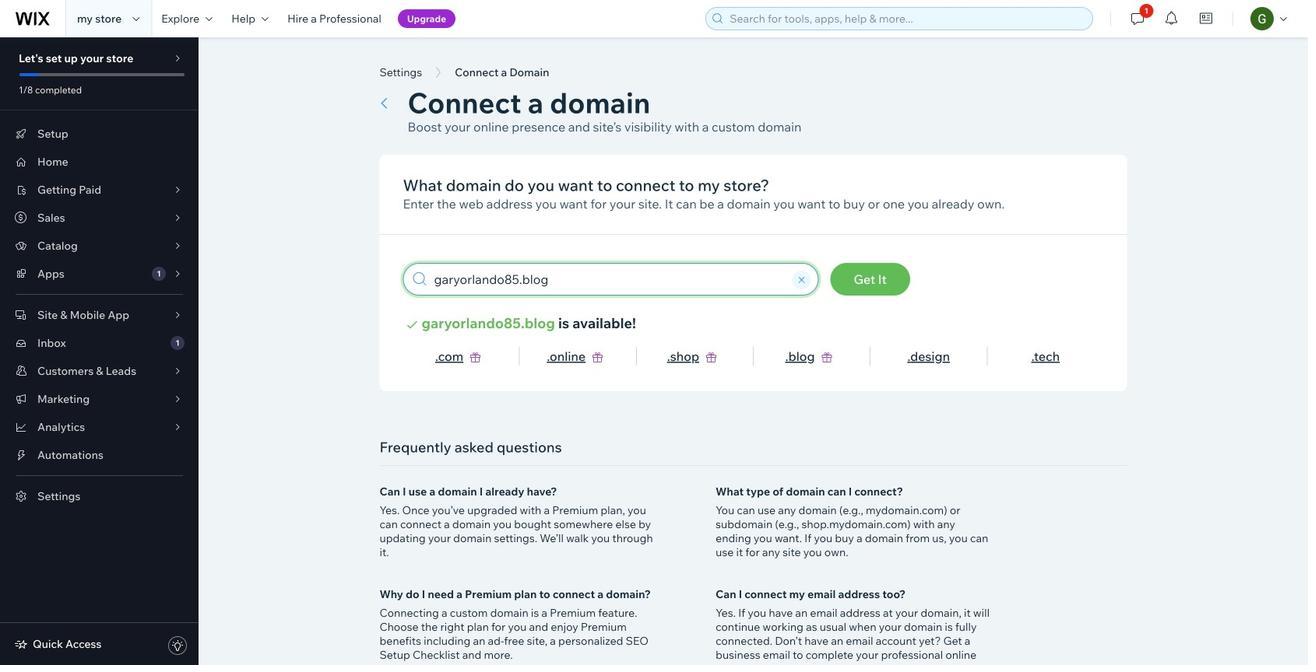 Task type: describe. For each thing, give the bounding box(es) containing it.
e.g. mystunningwebsite.com field
[[429, 264, 790, 295]]

Search for tools, apps, help & more... field
[[725, 8, 1088, 30]]



Task type: locate. For each thing, give the bounding box(es) containing it.
sidebar element
[[0, 37, 199, 666]]



Task type: vqa. For each thing, say whether or not it's contained in the screenshot.
to inside Sidebar element
no



